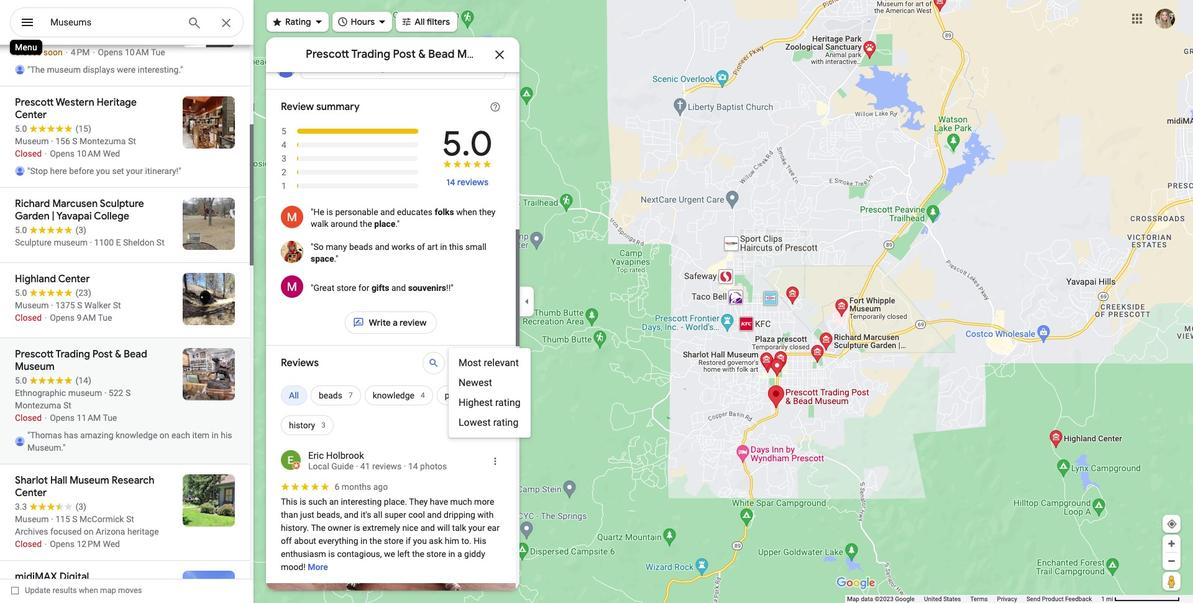 Task type: vqa. For each thing, say whether or not it's contained in the screenshot.
5 stars "image"
yes



Task type: describe. For each thing, give the bounding box(es) containing it.
show your location image
[[1167, 518, 1178, 530]]

souvenirs
[[408, 283, 446, 293]]

trading
[[352, 47, 391, 62]]

"so many beads and works of art in this small space ."
[[311, 242, 487, 264]]

owner
[[328, 523, 352, 533]]

rating
[[285, 16, 311, 27]]

Update results when map moves checkbox
[[11, 583, 142, 598]]

6
[[335, 482, 340, 492]]

3 stars, 0 reviews image
[[281, 152, 419, 165]]

4 stars, 0 reviews image
[[281, 138, 419, 152]]

2 horizontal spatial store
[[427, 549, 446, 559]]

write a review button
[[345, 308, 437, 338]]

post
[[393, 47, 416, 62]]

write a review image
[[353, 317, 364, 328]]

14 reviews
[[447, 177, 489, 188]]

2 horizontal spatial in
[[449, 549, 455, 559]]

highest rating
[[459, 397, 521, 408]]

all
[[374, 510, 383, 520]]

rating for lowest rating
[[493, 417, 519, 428]]

when they walk around the
[[311, 207, 496, 229]]

in inside "so many beads and works of art in this small space ."
[[440, 242, 447, 252]]

none field inside museums field
[[50, 15, 177, 30]]

super
[[385, 510, 406, 520]]

place for place ."
[[374, 219, 396, 229]]

filters
[[427, 16, 450, 27]]

prescott trading post & bead museum main content
[[266, 0, 520, 603]]

beads, mentioned in 7 reviews radio
[[311, 380, 361, 410]]

much
[[450, 497, 472, 507]]

results for museums feed
[[0, 0, 254, 603]]

prescott
[[306, 47, 349, 62]]

eric
[[308, 450, 324, 461]]

send product feedback button
[[1027, 595, 1092, 603]]

museum
[[457, 47, 502, 62]]

all inside option
[[289, 390, 299, 400]]

is right this
[[300, 497, 306, 507]]

photos
[[420, 461, 447, 471]]

if
[[406, 536, 411, 546]]

bead
[[428, 47, 455, 62]]

contagious,
[[337, 549, 382, 559]]

more button
[[308, 552, 328, 583]]

giddy
[[464, 549, 485, 559]]

beads inside radio
[[319, 390, 343, 400]]

5.0 stars image
[[434, 159, 501, 171]]

extremely
[[363, 523, 400, 533]]

this
[[281, 497, 298, 507]]

41
[[360, 461, 370, 471]]

1 vertical spatial the
[[370, 536, 382, 546]]

7
[[349, 391, 353, 400]]

around
[[331, 219, 358, 229]]

is right owner
[[354, 523, 360, 533]]

Museums field
[[10, 7, 244, 38]]

most
[[459, 357, 482, 369]]

0 vertical spatial store
[[337, 283, 356, 293]]

review
[[400, 317, 427, 328]]

©2023
[[875, 596, 894, 602]]

months
[[342, 482, 371, 492]]

and right "gifts"
[[392, 283, 406, 293]]

"great store for gifts and souvenirs !!"
[[311, 283, 454, 293]]

have
[[430, 497, 448, 507]]

local
[[308, 461, 329, 471]]

results
[[53, 586, 77, 595]]


[[337, 15, 349, 28]]

map
[[847, 596, 860, 602]]

5
[[282, 126, 287, 136]]

holbrook
[[326, 450, 364, 461]]

1 vertical spatial in
[[361, 536, 368, 546]]

send
[[1027, 596, 1041, 602]]

and left it's
[[344, 510, 359, 520]]

product
[[1042, 596, 1064, 602]]

google maps element
[[0, 0, 1194, 603]]

2 · from the left
[[404, 461, 406, 471]]

3 inside 'image'
[[282, 154, 287, 164]]

0 vertical spatial ."
[[396, 219, 400, 229]]

history 3
[[289, 420, 326, 430]]

ear
[[488, 523, 500, 533]]

5.0
[[442, 122, 493, 166]]

review summary
[[281, 101, 360, 113]]

rating for highest rating
[[495, 397, 521, 408]]

1 mi button
[[1102, 596, 1181, 602]]

a inside write a review button
[[393, 317, 398, 328]]

feedback
[[1066, 596, 1092, 602]]

eric holbrook local guide · 41 reviews · 14 photos
[[308, 450, 447, 471]]

beads 7
[[319, 390, 353, 400]]

 hours
[[337, 15, 375, 28]]

"so
[[311, 242, 324, 252]]

1 stars, 0 reviews image
[[281, 179, 419, 193]]

and up the 'you'
[[421, 523, 435, 533]]

guide
[[332, 461, 354, 471]]

"great
[[311, 283, 335, 293]]

place for place 3
[[445, 390, 466, 400]]

1 · from the left
[[356, 461, 358, 471]]

ago
[[373, 482, 388, 492]]

1 mi
[[1102, 596, 1114, 602]]

1 vertical spatial store
[[384, 536, 404, 546]]

with
[[478, 510, 494, 520]]

more information about the review summary image
[[490, 101, 501, 113]]

menu inside google maps element
[[449, 348, 531, 438]]

we
[[384, 549, 395, 559]]


[[272, 15, 283, 28]]

actions for eric holbrook's review image
[[490, 456, 501, 467]]

beads inside "so many beads and works of art in this small space ."
[[349, 242, 373, 252]]

"he is personable and educates folks
[[311, 207, 454, 217]]

united states button
[[924, 595, 961, 603]]

small
[[466, 242, 487, 252]]

walk
[[311, 219, 329, 229]]

place, mentioned in 3 reviews radio
[[437, 380, 484, 410]]

map data ©2023 google
[[847, 596, 915, 602]]



Task type: locate. For each thing, give the bounding box(es) containing it.
1 for 1 mi
[[1102, 596, 1105, 602]]

2 vertical spatial 3
[[322, 421, 326, 430]]

1 vertical spatial beads
[[319, 390, 343, 400]]

in right art
[[440, 242, 447, 252]]

rating
[[495, 397, 521, 408], [493, 417, 519, 428]]

4 inside knowledge 4
[[421, 391, 425, 400]]

send product feedback
[[1027, 596, 1092, 602]]

0 horizontal spatial ."
[[334, 254, 338, 264]]

1
[[282, 181, 287, 191], [1102, 596, 1105, 602]]

beads left "7" in the bottom left of the page
[[319, 390, 343, 400]]

1 vertical spatial all
[[289, 390, 299, 400]]

mood!
[[281, 562, 306, 572]]

the down 'extremely'
[[370, 536, 382, 546]]

all up the history in the bottom of the page
[[289, 390, 299, 400]]

store down 'ask'
[[427, 549, 446, 559]]

beads right many
[[349, 242, 373, 252]]

0 vertical spatial 4
[[282, 140, 287, 150]]

!!"
[[446, 283, 454, 293]]

3
[[282, 154, 287, 164], [472, 391, 476, 400], [322, 421, 326, 430]]

0 horizontal spatial 4
[[282, 140, 287, 150]]

1 horizontal spatial 1
[[1102, 596, 1105, 602]]

1 horizontal spatial beads
[[349, 242, 373, 252]]

0 horizontal spatial when
[[79, 586, 98, 595]]

left
[[398, 549, 410, 559]]

0 vertical spatial when
[[456, 207, 477, 217]]

footer inside google maps element
[[847, 595, 1102, 603]]

united
[[924, 596, 942, 602]]

14 inside eric holbrook local guide · 41 reviews · 14 photos
[[408, 461, 418, 471]]


[[20, 14, 35, 31]]

footer
[[847, 595, 1102, 603]]

2 vertical spatial in
[[449, 549, 455, 559]]

0 horizontal spatial a
[[393, 317, 398, 328]]

None field
[[50, 15, 177, 30]]

1 horizontal spatial store
[[384, 536, 404, 546]]

5 stars, 14 reviews image
[[281, 124, 420, 138]]

history, mentioned in 3 reviews radio
[[281, 410, 334, 440]]

the inside when they walk around the
[[360, 219, 372, 229]]

0 vertical spatial 1
[[282, 181, 287, 191]]

in up contagious,
[[361, 536, 368, 546]]

14 down 5.0 stars image
[[447, 177, 455, 188]]

highest
[[459, 397, 493, 408]]

0 vertical spatial a
[[393, 317, 398, 328]]

and left works
[[375, 242, 390, 252]]

3 for history
[[322, 421, 326, 430]]


[[401, 15, 412, 28]]

0 vertical spatial the
[[360, 219, 372, 229]]

3 inside history 3
[[322, 421, 326, 430]]

0 vertical spatial rating
[[495, 397, 521, 408]]

all right 
[[415, 16, 425, 27]]

history.
[[281, 523, 309, 533]]

reviews inside eric holbrook local guide · 41 reviews · 14 photos
[[372, 461, 402, 471]]

0 horizontal spatial store
[[337, 283, 356, 293]]

when inside checkbox
[[79, 586, 98, 595]]

1 horizontal spatial 14
[[447, 177, 455, 188]]

1 horizontal spatial in
[[440, 242, 447, 252]]

everything
[[319, 536, 358, 546]]

1 horizontal spatial reviews
[[457, 177, 489, 188]]

when left map
[[79, 586, 98, 595]]

3 up 2 in the left top of the page
[[282, 154, 287, 164]]

the
[[360, 219, 372, 229], [370, 536, 382, 546], [412, 549, 425, 559]]

all inside  all filters
[[415, 16, 425, 27]]

0 vertical spatial beads
[[349, 242, 373, 252]]

reviews inside button
[[457, 177, 489, 188]]

2 horizontal spatial 3
[[472, 391, 476, 400]]

it's
[[361, 510, 371, 520]]

mi
[[1107, 596, 1114, 602]]

 search field
[[10, 7, 254, 40]]

1 vertical spatial 14
[[408, 461, 418, 471]]

3 for place
[[472, 391, 476, 400]]

the down the 'you'
[[412, 549, 425, 559]]

· left 41
[[356, 461, 358, 471]]

1 vertical spatial when
[[79, 586, 98, 595]]

1 vertical spatial 3
[[472, 391, 476, 400]]

write a review
[[369, 317, 427, 328]]

rating down the highest rating
[[493, 417, 519, 428]]

1 vertical spatial place
[[445, 390, 466, 400]]

· left photos
[[404, 461, 406, 471]]

a right write
[[393, 317, 398, 328]]

knowledge
[[373, 390, 415, 400]]

gifts
[[372, 283, 390, 293]]

sort button
[[449, 348, 501, 378]]

the down the 'personable'
[[360, 219, 372, 229]]

2 vertical spatial the
[[412, 549, 425, 559]]

3 down newest
[[472, 391, 476, 400]]

0 horizontal spatial in
[[361, 536, 368, 546]]

terms
[[971, 596, 988, 602]]

reviews
[[281, 357, 319, 369]]

they
[[479, 207, 496, 217]]

0 horizontal spatial 1
[[282, 181, 287, 191]]

update
[[25, 586, 51, 595]]

more
[[308, 562, 328, 572]]

this is such an interesting place. they have much more than just beads, and it's all super cool and dripping with history. the owner is extremely nice and will talk your ear off about everything in the store if you ask him to. his enthusiasm is contagious, we left the store in a giddy mood!
[[281, 497, 502, 572]]

1 vertical spatial a
[[458, 549, 462, 559]]

dripping
[[444, 510, 475, 520]]

works
[[392, 242, 415, 252]]

update results when map moves
[[25, 586, 142, 595]]

1 horizontal spatial when
[[456, 207, 477, 217]]

just
[[300, 510, 315, 520]]

"he
[[311, 207, 324, 217]]

14 inside button
[[447, 177, 455, 188]]

is down everything
[[328, 549, 335, 559]]

4
[[282, 140, 287, 150], [421, 391, 425, 400]]

All reviews radio
[[281, 380, 307, 410]]

1 horizontal spatial ·
[[404, 461, 406, 471]]

3 inside the place 3
[[472, 391, 476, 400]]

0 vertical spatial all
[[415, 16, 425, 27]]

show street view coverage image
[[1163, 572, 1181, 591]]

a
[[393, 317, 398, 328], [458, 549, 462, 559]]

1 inside "1 stars, 0 reviews" image
[[282, 181, 287, 191]]

0 horizontal spatial beads
[[319, 390, 343, 400]]

collapse side panel image
[[520, 295, 534, 308]]

1 vertical spatial 4
[[421, 391, 425, 400]]

None text field
[[311, 206, 501, 230], [311, 241, 501, 265], [311, 206, 501, 230], [311, 241, 501, 265]]

is
[[327, 207, 333, 217], [300, 497, 306, 507], [354, 523, 360, 533], [328, 549, 335, 559]]

nice
[[402, 523, 419, 533]]

1 horizontal spatial ."
[[396, 219, 400, 229]]

when inside when they walk around the
[[456, 207, 477, 217]]

off
[[281, 536, 292, 546]]

states
[[944, 596, 961, 602]]

to.
[[462, 536, 472, 546]]

reviews down 5.0 stars image
[[457, 177, 489, 188]]

and up place ."
[[381, 207, 395, 217]]

zoom in image
[[1168, 539, 1177, 548]]

his
[[474, 536, 487, 546]]

refine reviews option group
[[281, 380, 501, 440]]

rating up lowest rating
[[495, 397, 521, 408]]

ask
[[429, 536, 443, 546]]

None text field
[[301, 57, 506, 79], [311, 282, 454, 294], [301, 57, 506, 79], [311, 282, 454, 294]]

review
[[281, 101, 314, 113]]

reviews up ago
[[372, 461, 402, 471]]

1 vertical spatial reviews
[[372, 461, 402, 471]]

." down many
[[334, 254, 338, 264]]

enthusiasm
[[281, 549, 326, 559]]

when left they
[[456, 207, 477, 217]]

6 months ago
[[335, 482, 388, 492]]

this
[[449, 242, 464, 252]]

0 horizontal spatial reviews
[[372, 461, 402, 471]]

1 vertical spatial 1
[[1102, 596, 1105, 602]]

0 horizontal spatial ·
[[356, 461, 358, 471]]

1 left mi
[[1102, 596, 1105, 602]]

moves
[[118, 586, 142, 595]]

reviews
[[457, 177, 489, 188], [372, 461, 402, 471]]

space
[[311, 254, 334, 264]]

knowledge 4
[[373, 390, 425, 400]]

2 vertical spatial store
[[427, 549, 446, 559]]

4 down "5" on the top of page
[[282, 140, 287, 150]]

0 horizontal spatial all
[[289, 390, 299, 400]]

2 stars, 0 reviews image
[[281, 165, 419, 179]]

place.
[[384, 497, 407, 507]]

many
[[326, 242, 347, 252]]

photo of eric holbrook image
[[281, 450, 301, 470]]

lowest
[[459, 417, 491, 428]]

0 vertical spatial 3
[[282, 154, 287, 164]]

folks
[[435, 207, 454, 217]]

1 horizontal spatial all
[[415, 16, 425, 27]]

is right "he
[[327, 207, 333, 217]]

1 horizontal spatial 4
[[421, 391, 425, 400]]

menu containing most relevant
[[449, 348, 531, 438]]

and down "have"
[[427, 510, 442, 520]]

him
[[445, 536, 459, 546]]

a down to.
[[458, 549, 462, 559]]

footer containing map data ©2023 google
[[847, 595, 1102, 603]]

1 horizontal spatial place
[[445, 390, 466, 400]]

knowledge, mentioned in 4 reviews radio
[[365, 380, 433, 410]]

3 right the history in the bottom of the page
[[322, 421, 326, 430]]

when
[[456, 207, 477, 217], [79, 586, 98, 595]]

 button
[[10, 7, 45, 40]]

1 vertical spatial ."
[[334, 254, 338, 264]]

will
[[437, 523, 450, 533]]

1 for 1
[[282, 181, 287, 191]]

14 left photos
[[408, 461, 418, 471]]

data
[[861, 596, 874, 602]]

4 right knowledge
[[421, 391, 425, 400]]

zoom out image
[[1168, 556, 1177, 566]]

0 vertical spatial place
[[374, 219, 396, 229]]

of
[[417, 242, 425, 252]]

1 vertical spatial rating
[[493, 417, 519, 428]]

1 horizontal spatial 3
[[322, 421, 326, 430]]

14 reviews button
[[434, 167, 501, 197]]

cool
[[409, 510, 425, 520]]

place down newest
[[445, 390, 466, 400]]

0 vertical spatial in
[[440, 242, 447, 252]]

14
[[447, 177, 455, 188], [408, 461, 418, 471]]

·
[[356, 461, 358, 471], [404, 461, 406, 471]]

write
[[369, 317, 391, 328]]

."
[[396, 219, 400, 229], [334, 254, 338, 264]]

0 vertical spatial 14
[[447, 177, 455, 188]]

newest
[[459, 377, 492, 389]]

united states
[[924, 596, 961, 602]]

in down him at bottom left
[[449, 549, 455, 559]]

and inside "so many beads and works of art in this small space ."
[[375, 242, 390, 252]]

search reviews image
[[429, 357, 440, 369]]

personable
[[335, 207, 378, 217]]

0 horizontal spatial 14
[[408, 461, 418, 471]]

a inside this is such an interesting place. they have much more than just beads, and it's all super cool and dripping with history. the owner is extremely nice and will talk your ear off about everything in the store if you ask him to. his enthusiasm is contagious, we left the store in a giddy mood!
[[458, 549, 462, 559]]

4 inside image
[[282, 140, 287, 150]]

google account: michelle dermenjian  
(michelle.dermenjian@adept.ai) image
[[1156, 8, 1176, 28]]

store up we
[[384, 536, 404, 546]]

." down "he is personable and educates folks
[[396, 219, 400, 229]]

1 down 2 in the left top of the page
[[282, 181, 287, 191]]

educates
[[397, 207, 433, 217]]

menu
[[449, 348, 531, 438]]

." inside "so many beads and works of art in this small space ."
[[334, 254, 338, 264]]

0 vertical spatial reviews
[[457, 177, 489, 188]]

place inside option
[[445, 390, 466, 400]]

5 stars image
[[281, 482, 331, 491]]

store left "for"
[[337, 283, 356, 293]]

1 horizontal spatial a
[[458, 549, 462, 559]]

history
[[289, 420, 315, 430]]

beads
[[349, 242, 373, 252], [319, 390, 343, 400]]

sort image
[[457, 357, 468, 369]]

place down "he is personable and educates folks
[[374, 219, 396, 229]]

place 3
[[445, 390, 476, 400]]

0 horizontal spatial place
[[374, 219, 396, 229]]

google
[[896, 596, 915, 602]]

beads,
[[317, 510, 342, 520]]

0 horizontal spatial 3
[[282, 154, 287, 164]]

2
[[282, 167, 287, 177]]



